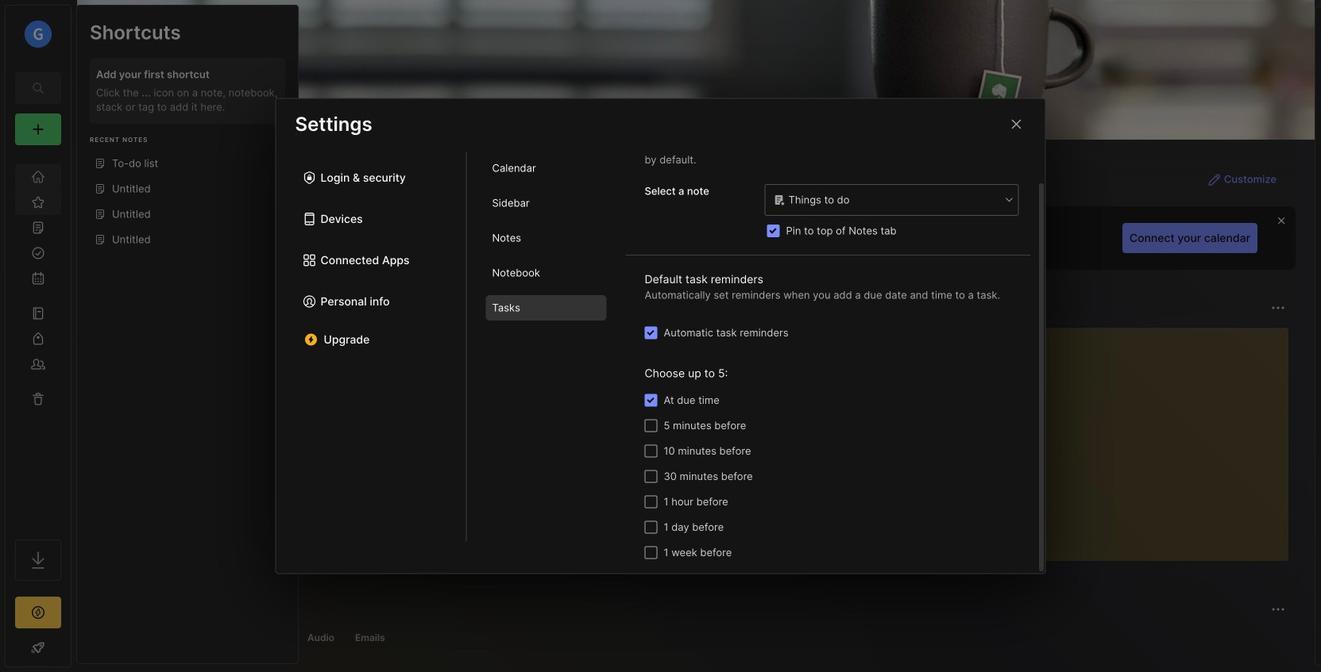 Task type: describe. For each thing, give the bounding box(es) containing it.
tree inside main element
[[6, 155, 71, 526]]

home image
[[30, 169, 46, 185]]

close image
[[1007, 115, 1026, 134]]

Start writing… text field
[[920, 328, 1288, 549]]

Default task note field
[[764, 184, 1019, 217]]



Task type: vqa. For each thing, say whether or not it's contained in the screenshot.
Cheese
no



Task type: locate. For each thing, give the bounding box(es) containing it.
row group
[[102, 356, 817, 572]]

tree
[[6, 155, 71, 526]]

main element
[[0, 0, 76, 673]]

edit search image
[[29, 79, 48, 98]]

upgrade image
[[29, 604, 48, 623]]

None checkbox
[[645, 327, 657, 340], [645, 394, 657, 407], [645, 420, 657, 433], [645, 445, 657, 458], [645, 471, 657, 483], [645, 496, 657, 509], [645, 522, 657, 534], [645, 547, 657, 560], [645, 327, 657, 340], [645, 394, 657, 407], [645, 420, 657, 433], [645, 445, 657, 458], [645, 471, 657, 483], [645, 496, 657, 509], [645, 522, 657, 534], [645, 547, 657, 560]]

tab
[[486, 156, 607, 181], [486, 191, 607, 216], [486, 226, 607, 251], [486, 261, 607, 286], [486, 296, 607, 321], [106, 327, 152, 346], [159, 327, 223, 346], [106, 629, 166, 648], [227, 629, 294, 648], [300, 629, 342, 648], [348, 629, 392, 648]]

None checkbox
[[767, 225, 780, 238]]

tab list
[[276, 121, 467, 542], [467, 121, 626, 542], [106, 327, 881, 346], [106, 629, 1283, 648]]



